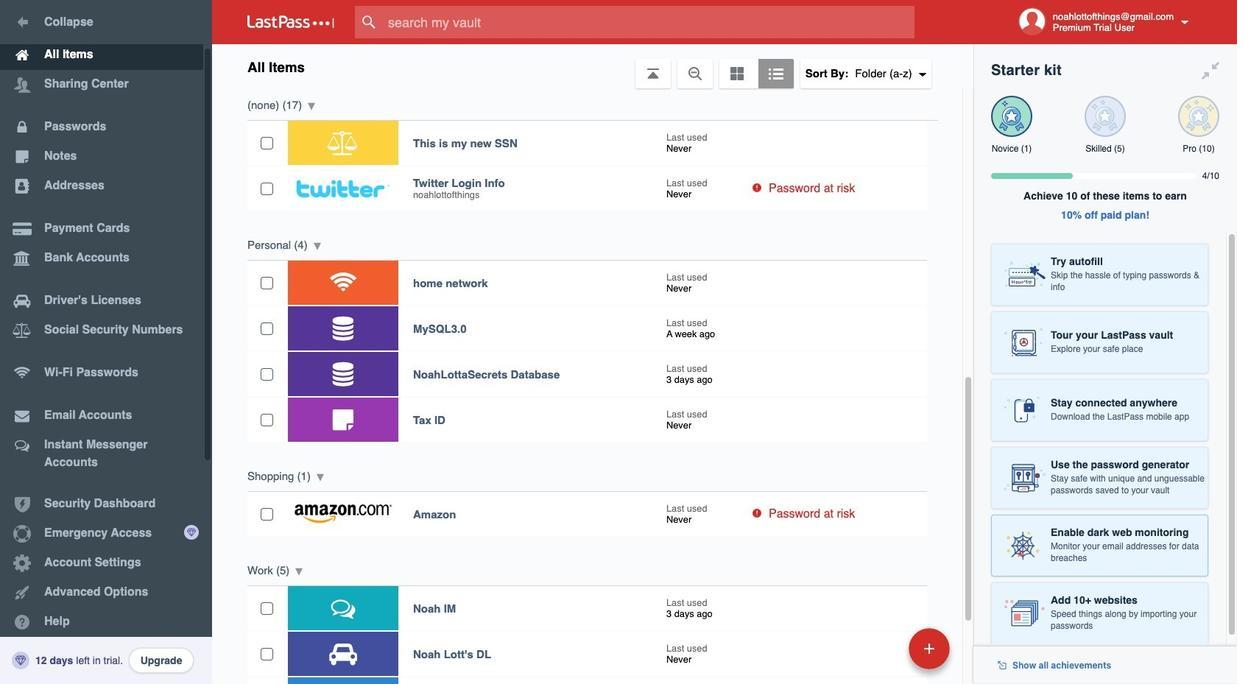 Task type: vqa. For each thing, say whether or not it's contained in the screenshot.
New Item 'image'
no



Task type: describe. For each thing, give the bounding box(es) containing it.
search my vault text field
[[355, 6, 944, 38]]

vault options navigation
[[212, 44, 974, 88]]

lastpass image
[[248, 15, 335, 29]]



Task type: locate. For each thing, give the bounding box(es) containing it.
new item element
[[808, 628, 956, 670]]

Search search field
[[355, 6, 944, 38]]

main navigation navigation
[[0, 0, 212, 685]]

new item navigation
[[808, 624, 959, 685]]



